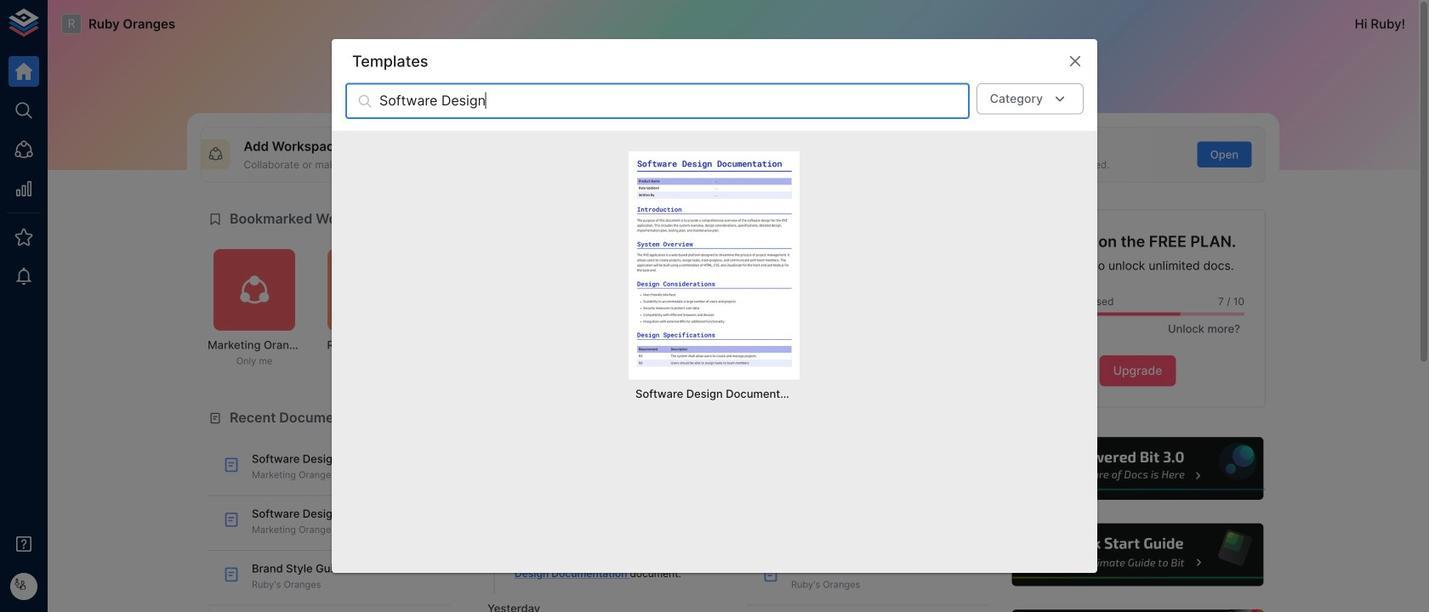 Task type: vqa. For each thing, say whether or not it's contained in the screenshot.
The Details
no



Task type: describe. For each thing, give the bounding box(es) containing it.
2 help image from the top
[[1010, 522, 1266, 589]]

1 help image from the top
[[1010, 435, 1266, 503]]

Search Templates... text field
[[379, 83, 970, 119]]



Task type: locate. For each thing, give the bounding box(es) containing it.
2 vertical spatial help image
[[1010, 608, 1266, 613]]

3 help image from the top
[[1010, 608, 1266, 613]]

0 vertical spatial help image
[[1010, 435, 1266, 503]]

software design documentation image
[[636, 158, 793, 368]]

help image
[[1010, 435, 1266, 503], [1010, 522, 1266, 589], [1010, 608, 1266, 613]]

1 vertical spatial help image
[[1010, 522, 1266, 589]]

dialog
[[332, 39, 1097, 573]]



